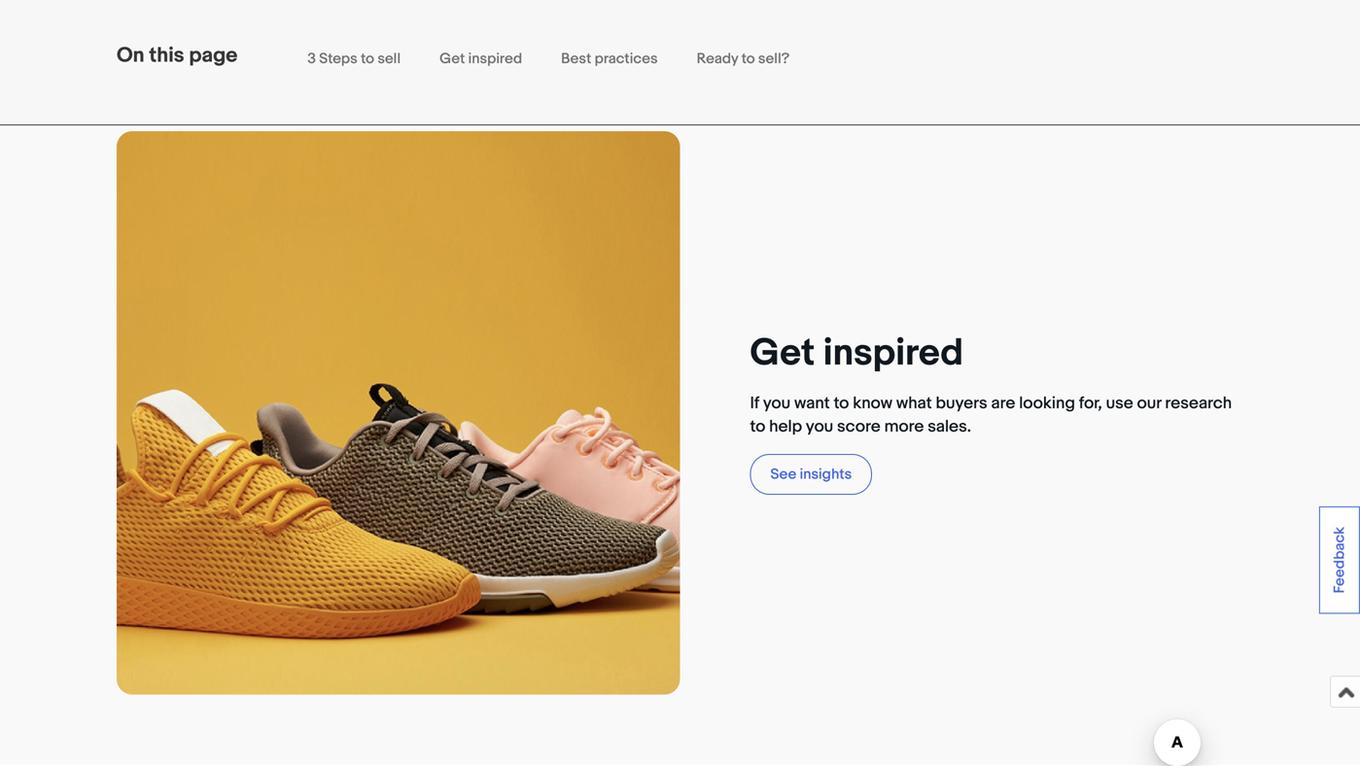 Task type: describe. For each thing, give the bounding box(es) containing it.
want
[[794, 393, 830, 414]]

feedback link
[[1319, 507, 1360, 614]]

this
[[149, 43, 184, 68]]

if you want to know what buyers are looking for, use our research to help you score more sales.
[[750, 393, 1232, 437]]

to left sell?
[[742, 50, 755, 68]]

for,
[[1079, 393, 1102, 414]]

help
[[769, 416, 802, 437]]

more
[[884, 416, 924, 437]]

steps
[[319, 50, 358, 68]]

get inspired link
[[440, 50, 522, 68]]

to left sell
[[361, 50, 374, 68]]

sell
[[378, 50, 401, 68]]

if
[[750, 393, 759, 414]]

buyers
[[936, 393, 987, 414]]

to up score
[[834, 393, 849, 414]]

score
[[837, 416, 881, 437]]

0 horizontal spatial get inspired
[[440, 50, 522, 68]]

see
[[770, 466, 796, 483]]

1 horizontal spatial get inspired
[[750, 331, 963, 376]]

ready to sell? link
[[697, 50, 790, 68]]

practices
[[595, 50, 658, 68]]

ready
[[697, 50, 738, 68]]

3 steps to sell
[[308, 50, 401, 68]]

to down if
[[750, 416, 765, 437]]

best practices link
[[561, 50, 658, 68]]

see insights﻿
[[770, 466, 852, 483]]

0 horizontal spatial get
[[440, 50, 465, 68]]



Task type: vqa. For each thing, say whether or not it's contained in the screenshot.
right full
no



Task type: locate. For each thing, give the bounding box(es) containing it.
3 steps to sell link
[[308, 50, 401, 68]]

on
[[117, 43, 144, 68]]

get inspired up know
[[750, 331, 963, 376]]

to
[[361, 50, 374, 68], [742, 50, 755, 68], [834, 393, 849, 414], [750, 416, 765, 437]]

sell?
[[758, 50, 790, 68]]

you down want at bottom right
[[806, 416, 833, 437]]

1 horizontal spatial get
[[750, 331, 815, 376]]

inspired
[[468, 50, 522, 68], [823, 331, 963, 376]]

get
[[440, 50, 465, 68], [750, 331, 815, 376]]

0 horizontal spatial you
[[763, 393, 791, 414]]

you right if
[[763, 393, 791, 414]]

use
[[1106, 393, 1133, 414]]

our
[[1137, 393, 1161, 414]]

inspired left best
[[468, 50, 522, 68]]

0 vertical spatial get inspired
[[440, 50, 522, 68]]

1 vertical spatial get inspired
[[750, 331, 963, 376]]

photo of sneakers against a yellow background image
[[117, 131, 680, 695]]

sales.
[[928, 416, 971, 437]]

research
[[1165, 393, 1232, 414]]

you
[[763, 393, 791, 414], [806, 416, 833, 437]]

1 vertical spatial get
[[750, 331, 815, 376]]

3
[[308, 50, 316, 68]]

1 vertical spatial inspired
[[823, 331, 963, 376]]

best practices
[[561, 50, 658, 68]]

page
[[189, 43, 238, 68]]

what
[[896, 393, 932, 414]]

0 vertical spatial get
[[440, 50, 465, 68]]

get inspired right sell
[[440, 50, 522, 68]]

get right sell
[[440, 50, 465, 68]]

looking
[[1019, 393, 1075, 414]]

1 horizontal spatial inspired
[[823, 331, 963, 376]]

best
[[561, 50, 591, 68]]

0 vertical spatial inspired
[[468, 50, 522, 68]]

0 horizontal spatial inspired
[[468, 50, 522, 68]]

1 horizontal spatial you
[[806, 416, 833, 437]]

ready to sell?
[[697, 50, 790, 68]]

feedback
[[1331, 527, 1348, 593]]

on this page
[[117, 43, 238, 68]]

get up if
[[750, 331, 815, 376]]

see insights﻿ link
[[750, 454, 872, 495]]

know
[[853, 393, 893, 414]]

are
[[991, 393, 1015, 414]]

get inspired
[[440, 50, 522, 68], [750, 331, 963, 376]]

1 vertical spatial you
[[806, 416, 833, 437]]

insights﻿
[[800, 466, 852, 483]]

inspired up know
[[823, 331, 963, 376]]

0 vertical spatial you
[[763, 393, 791, 414]]



